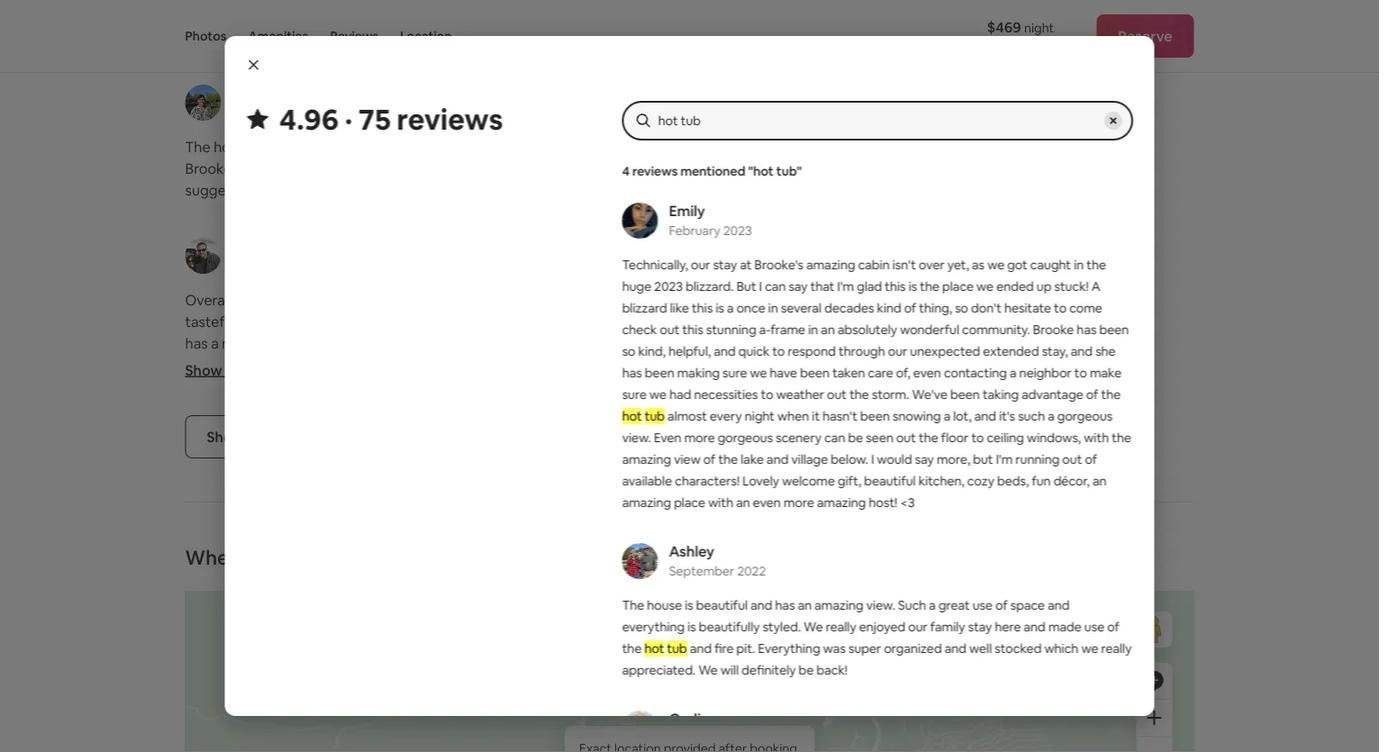 Task type: describe. For each thing, give the bounding box(es) containing it.
1 horizontal spatial there
[[488, 420, 527, 439]]

has inside the house is beautiful and has an amazing view. such a great use of space and everything is beautifully styled. we really enjoyed our family stay here and made use of the
[[775, 598, 795, 614]]

and down family
[[945, 641, 967, 657]]

friends.
[[912, 159, 962, 177]]

a right as
[[531, 137, 539, 156]]

out up décor,
[[1062, 452, 1082, 468]]

is down possible.
[[387, 377, 397, 396]]

seen
[[866, 430, 894, 446]]

bit
[[1066, 464, 1084, 482]]

destination
[[949, 137, 1024, 156]]

three
[[721, 159, 756, 177]]

brooke inside the home was clean, cute and in a great location! as a host, brooke was responsive, helpful (even gave us great local suggestions) and welcoming. my friends and i had a great stay!
[[185, 159, 232, 177]]

village
[[791, 452, 828, 468]]

and inside the house was great it was the cleanest airbnb i've entered. the kitchen has many plates, cups, utensils, seasonings, etc. and all the other rooms had many amenities. the view is beautiful. the outdoor area is very comfortable. the light switches can be weird at times but that's a nitpick. the only thing i kinda had a problem with was the driveway because it is hard to spot because the only indicator is a wood pole that is kinda hidden(you have to drive pretty slow to catch it). and the driveway because it is steep. but if you are ok with a bit of challenging parking you'll love this place.
[[697, 334, 722, 352]]

we up don't
[[977, 279, 994, 295]]

2023 down catherine
[[770, 104, 799, 121]]

be inside and fire pit. everything was super organized and well stocked which we really appreciated. we will definitely be back!
[[799, 662, 814, 679]]

other inside the house was great it was the cleanest airbnb i've entered. the kitchen has many plates, cups, utensils, seasonings, etc. and all the other rooms had many amenities. the view is beautiful. the outdoor area is very comfortable. the light switches can be weird at times but that's a nitpick. the only thing i kinda had a problem with was the driveway because it is hard to spot because the only indicator is a wood pole that is kinda hidden(you have to drive pretty slow to catch it). and the driveway because it is steep. but if you are ok with a bit of challenging parking you'll love this place.
[[768, 334, 804, 352]]

the up characters!
[[718, 452, 738, 468]]

had inside technically, our stay at brooke's amazing cabin isn't over yet, as we got caught in the huge 2023 blizzard. but i can say that i'm glad this is the place we ended up stuck! a blizzard like this is a once in several decades kind of thing, so don't hesitate to come check out this stunning a-frame in an absolutely wonderful community. brooke has been so kind, helpful, and quick to respond through our unexpected extended stay, and she has been making sure we have been taken care of, even contacting a neighbor to make sure we had necessities to weather out the storm.  we've been taking advantage of the hot tub
[[669, 387, 691, 403]]

was up equipped,
[[515, 291, 541, 309]]

seasonings,
[[985, 312, 1062, 331]]

though,
[[240, 377, 292, 396]]

is up slow
[[972, 420, 982, 439]]

say inside technically, our stay at brooke's amazing cabin isn't over yet, as we got caught in the huge 2023 blizzard. but i can say that i'm glad this is the place we ended up stuck! a blizzard like this is a once in several decades kind of thing, so don't hesitate to come check out this stunning a-frame in an absolutely wonderful community. brooke has been so kind, helpful, and quick to respond through our unexpected extended stay, and she has been making sure we have been taken care of, even contacting a neighbor to make sure we had necessities to weather out the storm.  we've been taking advantage of the hot tub
[[789, 279, 808, 295]]

frame
[[771, 322, 805, 338]]

show all 75 reviews button
[[185, 415, 358, 459]]

up inside technically, our stay at brooke's amazing cabin isn't over yet, as we got caught in the huge 2023 blizzard. but i can say that i'm glad this is the place we ended up stuck! a blizzard like this is a once in several decades kind of thing, so don't hesitate to come check out this stunning a-frame in an absolutely wonderful community. brooke has been so kind, helpful, and quick to respond through our unexpected extended stay, and she has been making sure we have been taken care of, even contacting a neighbor to make sure we had necessities to weather out the storm.  we've been taking advantage of the hot tub
[[1037, 279, 1052, 295]]

have inside the house was great it was the cleanest airbnb i've entered. the kitchen has many plates, cups, utensils, seasonings, etc. and all the other rooms had many amenities. the view is beautiful. the outdoor area is very comfortable. the light switches can be weird at times but that's a nitpick. the only thing i kinda had a problem with was the driveway because it is hard to spot because the only indicator is a wood pole that is kinda hidden(you have to drive pretty slow to catch it). and the driveway because it is steep. but if you are ok with a bit of challenging parking you'll love this place.
[[827, 442, 858, 460]]

show more button for beautiful.
[[697, 361, 788, 379]]

out up hasn't
[[827, 387, 847, 403]]

and up "flair,"
[[418, 291, 443, 309]]

say inside almost every night when it hasn't been snowing a lot, and it's such a gorgeous view. even more gorgeous scenery can be seen out the floor to ceiling windows, with the amazing view of the lake and village below. i would say more, but i'm running out of available characters! lovely welcome gift, beautiful kitchen, cozy beds, fun décor, an amazing place with an even more amazing host! <3
[[915, 452, 934, 468]]

at inside technically, our stay at brooke's amazing cabin isn't over yet, as we got caught in the huge 2023 blizzard. but i can say that i'm glad this is the place we ended up stuck! a blizzard like this is a once in several decades kind of thing, so don't hesitate to come check out this stunning a-frame in an absolutely wonderful community. brooke has been so kind, helpful, and quick to respond through our unexpected extended stay, and she has been making sure we have been taken care of, even contacting a neighbor to make sure we had necessities to weather out the storm.  we've been taking advantage of the hot tub
[[740, 257, 752, 273]]

to up doing
[[515, 334, 530, 352]]

2 vertical spatial because
[[785, 464, 842, 482]]

2023 down 'izaya' at the right top
[[770, 258, 799, 274]]

the down over
[[920, 279, 940, 295]]

it right advantage
[[1087, 399, 1096, 417]]

for inside the cabin is beautiful. it was a perfect destination for me and my three teenage kids plus their friends. brooke always replied to me immediately when i had any questions.
[[1027, 137, 1046, 156]]

host,
[[542, 137, 575, 156]]

questions. inside beautiful place! brooke was so nice and helpful with all my questions. we enjoyed our stay!
[[697, 27, 765, 46]]

reviews for 4.96 · 75 reviews
[[397, 100, 503, 138]]

immediately
[[739, 181, 821, 199]]

be inside the house was great it was the cleanest airbnb i've entered. the kitchen has many plates, cups, utensils, seasonings, etc. and all the other rooms had many amenities. the view is beautiful. the outdoor area is very comfortable. the light switches can be weird at times but that's a nitpick. the only thing i kinda had a problem with was the driveway because it is hard to spot because the only indicator is a wood pole that is kinda hidden(you have to drive pretty slow to catch it). and the driveway because it is steep. but if you are ok with a bit of challenging parking you'll love this place.
[[785, 377, 803, 396]]

1 vertical spatial use
[[1085, 619, 1105, 635]]

the down she
[[1101, 387, 1121, 403]]

place inside overall, we enjoyed brooke's home and thought it was tastefully decorated with a modern flair, well equipped, and has a nice view. brooke was responsive and willing to make our stay as comfortable as possible.  don't count on doing much at the lake though, as everything is reserved for the homes that have docks. there really is no place to swim or fish unless you are a member of the beach club. very private. there are other lakes and swimming areas around though that make up for it.
[[379, 399, 415, 417]]

it).
[[1051, 442, 1068, 460]]

flair,
[[422, 312, 449, 331]]

(even
[[390, 159, 427, 177]]

to inside almost every night when it hasn't been snowing a lot, and it's such a gorgeous view. even more gorgeous scenery can be seen out the floor to ceiling windows, with the amazing view of the lake and village below. i would say more, but i'm running out of available characters! lovely welcome gift, beautiful kitchen, cozy beds, fun décor, an amazing place with an even more amazing host! <3
[[971, 430, 984, 446]]

we down quick
[[750, 365, 767, 381]]

is inside the cabin is beautiful. it was a perfect destination for me and my three teenage kids plus their friends. brooke always replied to me immediately when i had any questions.
[[765, 137, 775, 156]]

more,
[[937, 452, 970, 468]]

all inside the house was great it was the cleanest airbnb i've entered. the kitchen has many plates, cups, utensils, seasonings, etc. and all the other rooms had many amenities. the view is beautiful. the outdoor area is very comfortable. the light switches can be weird at times but that's a nitpick. the only thing i kinda had a problem with was the driveway because it is hard to spot because the only indicator is a wood pole that is kinda hidden(you have to drive pretty slow to catch it). and the driveway because it is steep. but if you are ok with a bit of challenging parking you'll love this place.
[[725, 334, 739, 352]]

has inside overall, we enjoyed brooke's home and thought it was tastefully decorated with a modern flair, well equipped, and has a nice view. brooke was responsive and willing to make our stay as comfortable as possible.  don't count on doing much at the lake though, as everything is reserved for the homes that have docks. there really is no place to swim or fish unless you are a member of the beach club. very private. there are other lakes and swimming areas around though that make up for it.
[[185, 334, 208, 352]]

2 july 2023 from the top
[[744, 258, 799, 274]]

isn't
[[892, 257, 916, 273]]

great right us
[[483, 159, 519, 177]]

a left it's
[[985, 420, 993, 439]]

and left fire
[[690, 641, 712, 657]]

stay,
[[1042, 343, 1068, 360]]

was up indicator
[[911, 399, 937, 417]]

been down kind,
[[645, 365, 674, 381]]

night inside "$469 night"
[[1025, 19, 1055, 36]]

as
[[511, 137, 528, 156]]

the inside the home was clean, cute and in a great location! as a host, brooke was responsive, helpful (even gave us great local suggestions) and welcoming. my friends and i had a great stay!
[[185, 137, 211, 156]]

photos button
[[185, 0, 227, 72]]

hot inside technically, our stay at brooke's amazing cabin isn't over yet, as we got caught in the huge 2023 blizzard. but i can say that i'm glad this is the place we ended up stuck! a blizzard like this is a once in several decades kind of thing, so don't hesitate to come check out this stunning a-frame in an absolutely wonderful community. brooke has been so kind, helpful, and quick to respond through our unexpected extended stay, and she has been making sure we have been taken care of, even contacting a neighbor to make sure we had necessities to weather out the storm.  we've been taking advantage of the hot tub
[[622, 408, 642, 425]]

etc.
[[1065, 312, 1090, 331]]

absolutely
[[838, 322, 897, 338]]

2 vertical spatial make
[[491, 442, 528, 460]]

lake inside almost every night when it hasn't been snowing a lot, and it's such a gorgeous view. even more gorgeous scenery can be seen out the floor to ceiling windows, with the amazing view of the lake and village below. i would say more, but i'm running out of available characters! lovely welcome gift, beautiful kitchen, cozy beds, fun décor, an amazing place with an even more amazing host! <3
[[741, 452, 764, 468]]

making
[[677, 365, 720, 381]]

and
[[1071, 442, 1099, 460]]

and up made
[[1048, 598, 1070, 614]]

i inside the home was clean, cute and in a great location! as a host, brooke was responsive, helpful (even gave us great local suggestions) and welcoming. my friends and i had a great stay!
[[481, 181, 484, 199]]

you'll inside the house was great it was the cleanest airbnb i've entered. the kitchen has many plates, cups, utensils, seasonings, etc. and all the other rooms had many amenities. the view is beautiful. the outdoor area is very comfortable. the light switches can be weird at times but that's a nitpick. the only thing i kinda had a problem with was the driveway because it is hard to spot because the only indicator is a wood pole that is kinda hidden(you have to drive pretty slow to catch it). and the driveway because it is steep. but if you are ok with a bit of challenging parking you'll love this place.
[[830, 485, 863, 504]]

around
[[359, 442, 406, 460]]

1 horizontal spatial hot
[[644, 641, 664, 657]]

gift,
[[838, 473, 861, 489]]

switches
[[697, 377, 755, 396]]

organized
[[884, 641, 942, 657]]

had up spot
[[780, 399, 805, 417]]

to down stuck!
[[1054, 300, 1067, 316]]

1 vertical spatial kinda
[[710, 442, 746, 460]]

we left got
[[987, 257, 1005, 273]]

Search reviews, Press 'Enter' to search text field
[[658, 112, 1097, 130]]

my inside the cabin is beautiful. it was a perfect destination for me and my three teenage kids plus their friends. brooke always replied to me immediately when i had any questions.
[[697, 159, 717, 177]]

1 vertical spatial sure
[[622, 387, 647, 403]]

is left no
[[346, 399, 356, 417]]

we inside overall, we enjoyed brooke's home and thought it was tastefully decorated with a modern flair, well equipped, and has a nice view. brooke was responsive and willing to make our stay as comfortable as possible.  don't count on doing much at the lake though, as everything is reserved for the homes that have docks. there really is no place to swim or fish unless you are a member of the beach club. very private. there are other lakes and swimming areas around though that make up for it.
[[238, 291, 258, 309]]

parking
[[776, 485, 826, 504]]

a down tastefully
[[211, 334, 219, 352]]

the down snowing
[[919, 430, 938, 446]]

0 horizontal spatial use
[[973, 598, 993, 614]]

problem
[[819, 399, 876, 417]]

ashley september 2022
[[669, 542, 766, 580]]

great down 'local'
[[526, 181, 562, 199]]

stocked
[[995, 641, 1042, 657]]

the house was great it was the cleanest airbnb i've entered. the kitchen has many plates, cups, utensils, seasonings, etc. and all the other rooms had many amenities. the view is beautiful. the outdoor area is very comfortable. the light switches can be weird at times but that's a nitpick. the only thing i kinda had a problem with was the driveway because it is hard to spot because the only indicator is a wood pole that is kinda hidden(you have to drive pretty slow to catch it). and the driveway because it is steep. but if you are ok with a bit of challenging parking you'll love this place.
[[697, 291, 1101, 504]]

0 horizontal spatial so
[[622, 343, 635, 360]]

appreciated.
[[622, 662, 696, 679]]

almost
[[667, 408, 707, 425]]

view. inside almost every night when it hasn't been snowing a lot, and it's such a gorgeous view. even more gorgeous scenery can be seen out the floor to ceiling windows, with the amazing view of the lake and village below. i would say more, but i'm running out of available characters! lovely welcome gift, beautiful kitchen, cozy beds, fun décor, an amazing place with an even more amazing host! <3
[[622, 430, 651, 446]]

here
[[995, 619, 1021, 635]]

this up "kind"
[[885, 279, 906, 295]]

are inside the house was great it was the cleanest airbnb i've entered. the kitchen has many plates, cups, utensils, seasonings, etc. and all the other rooms had many amenities. the view is beautiful. the outdoor area is very comfortable. the light switches can be weird at times but that's a nitpick. the only thing i kinda had a problem with was the driveway because it is hard to spot because the only indicator is a wood pole that is kinda hidden(you have to drive pretty slow to catch it). and the driveway because it is steep. but if you are ok with a bit of challenging parking you'll love this place.
[[979, 464, 1000, 482]]

and up styled.
[[750, 598, 772, 614]]

as down comfortable
[[295, 377, 310, 396]]

as down tastefully
[[216, 355, 230, 374]]

a left "lot,"
[[944, 408, 951, 425]]

house
[[726, 291, 768, 309]]

was up possible.
[[339, 334, 365, 352]]

such
[[898, 598, 926, 614]]

home inside overall, we enjoyed brooke's home and thought it was tastefully decorated with a modern flair, well equipped, and has a nice view. brooke was responsive and willing to make our stay as comfortable as possible.  don't count on doing much at the lake though, as everything is reserved for the homes that have docks. there really is no place to swim or fish unless you are a member of the beach club. very private. there are other lakes and swimming areas around though that make up for it.
[[376, 291, 415, 309]]

available
[[622, 473, 672, 489]]

decades
[[824, 300, 874, 316]]

lovely
[[742, 473, 779, 489]]

responsive
[[368, 334, 439, 352]]

check
[[622, 322, 657, 338]]

to right light
[[1075, 365, 1087, 381]]

had inside the home was clean, cute and in a great location! as a host, brooke was responsive, helpful (even gave us great local suggestions) and welcoming. my friends and i had a great stay!
[[487, 181, 512, 199]]

any
[[898, 181, 922, 199]]

the up lakes
[[185, 377, 208, 396]]

1 july from the top
[[744, 104, 767, 121]]

area
[[849, 355, 878, 374]]

a left bit
[[1055, 464, 1063, 482]]

public transit
[[1031, 624, 1110, 640]]

advantage
[[1022, 387, 1084, 403]]

a down weird
[[809, 399, 816, 417]]

family
[[930, 619, 965, 635]]

responsive,
[[264, 159, 339, 177]]

the down taken
[[850, 387, 869, 403]]

or
[[474, 399, 488, 417]]

ceiling
[[987, 430, 1024, 446]]

it inside almost every night when it hasn't been snowing a lot, and it's such a gorgeous view. even more gorgeous scenery can be seen out the floor to ceiling windows, with the amazing view of the lake and village below. i would say more, but i'm running out of available characters! lovely welcome gift, beautiful kitchen, cozy beds, fun décor, an amazing place with an even more amazing host! <3
[[812, 408, 820, 425]]

show inside button
[[207, 428, 244, 446]]

1 vertical spatial you'll
[[252, 545, 300, 570]]

and left she
[[1071, 343, 1093, 360]]

suggestions)
[[185, 181, 270, 199]]

friends
[[403, 181, 449, 199]]

blizzard.
[[686, 279, 734, 295]]

to left spot
[[743, 420, 758, 439]]

i inside the cabin is beautiful. it was a perfect destination for me and my three teenage kids plus their friends. brooke always replied to me immediately when i had any questions.
[[864, 181, 867, 199]]

glad
[[857, 279, 882, 295]]

stay! inside beautiful place! brooke was so nice and helpful with all my questions. we enjoyed our stay!
[[875, 27, 906, 46]]

a up (even
[[402, 137, 410, 156]]

4 reviews mentioned "hot tub"
[[622, 163, 802, 179]]

the down the kitchen
[[743, 334, 765, 352]]

ashley image
[[622, 543, 658, 580]]

outdoor
[[791, 355, 845, 374]]

1 horizontal spatial many
[[881, 334, 917, 352]]

has down come
[[1077, 322, 1097, 338]]

0 vertical spatial gorgeous
[[1057, 408, 1113, 425]]

it left glad
[[839, 291, 848, 309]]

1 vertical spatial driveway
[[723, 464, 782, 482]]

technically,
[[622, 257, 688, 273]]

been up "lot,"
[[950, 387, 980, 403]]

2 july from the top
[[744, 258, 767, 274]]

amazing inside the house is beautiful and has an amazing view. such a great use of space and everything is beautifully styled. we really enjoyed our family stay here and made use of the
[[815, 598, 864, 614]]

of inside the house was great it was the cleanest airbnb i've entered. the kitchen has many plates, cups, utensils, seasonings, etc. and all the other rooms had many amenities. the view is beautiful. the outdoor area is very comfortable. the light switches can be weird at times but that's a nitpick. the only thing i kinda had a problem with was the driveway because it is hard to spot because the only indicator is a wood pole that is kinda hidden(you have to drive pretty slow to catch it). and the driveway because it is steep. but if you are ok with a bit of challenging parking you'll love this place.
[[1087, 464, 1101, 482]]

well inside overall, we enjoyed brooke's home and thought it was tastefully decorated with a modern flair, well equipped, and has a nice view. brooke was responsive and willing to make our stay as comfortable as possible.  don't count on doing much at the lake though, as everything is reserved for the homes that have docks. there really is no place to swim or fish unless you are a member of the beach club. very private. there are other lakes and swimming areas around though that make up for it.
[[452, 312, 478, 331]]

that down much at top
[[558, 377, 586, 396]]

marcin image
[[185, 238, 221, 274]]

brooke inside beautiful place! brooke was so nice and helpful with all my questions. we enjoyed our stay!
[[801, 6, 848, 24]]

a down "extended"
[[1010, 365, 1017, 381]]

with inside beautiful place! brooke was so nice and helpful with all my questions. we enjoyed our stay!
[[1006, 6, 1035, 24]]

the cabin is beautiful. it was a perfect destination for me and my three teenage kids plus their friends. brooke always replied to me immediately when i had any questions.
[[697, 137, 1108, 199]]

and up count
[[443, 334, 468, 352]]

is left beautifully
[[687, 619, 696, 635]]

1 vertical spatial only
[[879, 420, 907, 439]]

gadi
[[669, 710, 701, 728]]

a left once
[[727, 300, 734, 316]]

and down space
[[1024, 619, 1046, 635]]

was down august 2023 in the top left of the page
[[255, 137, 281, 156]]

it left the steep.
[[845, 464, 854, 482]]

a-
[[759, 322, 771, 338]]

was up plates,
[[851, 291, 877, 309]]

we down kind,
[[649, 387, 667, 403]]

and fire pit. everything was super organized and well stocked which we really appreciated. we will definitely be back!
[[622, 641, 1132, 679]]

have inside overall, we enjoyed brooke's home and thought it was tastefully decorated with a modern flair, well equipped, and has a nice view. brooke was responsive and willing to make our stay as comfortable as possible.  don't count on doing much at the lake though, as everything is reserved for the homes that have docks. there really is no place to swim or fish unless you are a member of the beach club. very private. there are other lakes and swimming areas around though that make up for it.
[[185, 399, 217, 417]]

and down member in the bottom of the page
[[222, 442, 247, 460]]

tub"
[[776, 163, 802, 179]]

amazing up available on the left bottom of the page
[[622, 452, 671, 468]]

even inside almost every night when it hasn't been snowing a lot, and it's such a gorgeous view. even more gorgeous scenery can be seen out the floor to ceiling windows, with the amazing view of the lake and village below. i would say more, but i'm running out of available characters! lovely welcome gift, beautiful kitchen, cozy beds, fun décor, an amazing place with an even more amazing host! <3
[[753, 495, 781, 511]]

us
[[465, 159, 480, 177]]

space
[[1011, 598, 1045, 614]]

through
[[839, 343, 885, 360]]

but inside technically, our stay at brooke's amazing cabin isn't over yet, as we got caught in the huge 2023 blizzard. but i can say that i'm glad this is the place we ended up stuck! a blizzard like this is a once in several decades kind of thing, so don't hesitate to come check out this stunning a-frame in an absolutely wonderful community. brooke has been so kind, helpful, and quick to respond through our unexpected extended stay, and she has been making sure we have been taken care of, even contacting a neighbor to make sure we had necessities to weather out the storm.  we've been taking advantage of the hot tub
[[736, 279, 756, 295]]

of,
[[896, 365, 910, 381]]

a down comfortable.
[[969, 377, 977, 396]]

hesitate
[[1004, 300, 1051, 316]]

stay! inside the home was clean, cute and in a great location! as a host, brooke was responsive, helpful (even gave us great local suggestions) and welcoming. my friends and i had a great stay!
[[565, 181, 596, 199]]

add a place to the map image
[[1144, 670, 1166, 692]]

great inside the house is beautiful and has an amazing view. such a great use of space and everything is beautifully styled. we really enjoyed our family stay here and made use of the
[[939, 598, 970, 614]]

more down quick
[[737, 361, 773, 379]]

contacting
[[944, 365, 1007, 381]]

is up light
[[1054, 334, 1064, 352]]

as left possible.
[[319, 355, 334, 374]]

to down frame
[[772, 343, 785, 360]]

1 horizontal spatial are
[[530, 420, 551, 439]]

no
[[359, 399, 376, 417]]

stay inside technically, our stay at brooke's amazing cabin isn't over yet, as we got caught in the huge 2023 blizzard. but i can say that i'm glad this is the place we ended up stuck! a blizzard like this is a once in several decades kind of thing, so don't hesitate to come check out this stunning a-frame in an absolutely wonderful community. brooke has been so kind, helpful, and quick to respond through our unexpected extended stay, and she has been making sure we have been taken care of, even contacting a neighbor to make sure we had necessities to weather out the storm.  we've been taking advantage of the hot tub
[[713, 257, 737, 273]]

i inside the house was great it was the cleanest airbnb i've entered. the kitchen has many plates, cups, utensils, seasonings, etc. and all the other rooms had many amenities. the view is beautiful. the outdoor area is very comfortable. the light switches can be weird at times but that's a nitpick. the only thing i kinda had a problem with was the driveway because it is hard to spot because the only indicator is a wood pole that is kinda hidden(you have to drive pretty slow to catch it). and the driveway because it is steep. but if you are ok with a bit of challenging parking you'll love this place.
[[735, 399, 738, 417]]

the up swimming
[[298, 420, 320, 439]]

this down blizzard.
[[692, 300, 713, 316]]

amazing down gift,
[[817, 495, 866, 511]]

stunning
[[706, 322, 756, 338]]

at inside the house was great it was the cleanest airbnb i've entered. the kitchen has many plates, cups, utensils, seasonings, etc. and all the other rooms had many amenities. the view is beautiful. the outdoor area is very comfortable. the light switches can be weird at times but that's a nitpick. the only thing i kinda had a problem with was the driveway because it is hard to spot because the only indicator is a wood pole that is kinda hidden(you have to drive pretty slow to catch it). and the driveway because it is steep. but if you are ok with a bit of challenging parking you'll love this place.
[[846, 377, 859, 396]]

even inside technically, our stay at brooke's amazing cabin isn't over yet, as we got caught in the huge 2023 blizzard. but i can say that i'm glad this is the place we ended up stuck! a blizzard like this is a once in several decades kind of thing, so don't hesitate to come check out this stunning a-frame in an absolutely wonderful community. brooke has been so kind, helpful, and quick to respond through our unexpected extended stay, and she has been making sure we have been taken care of, even contacting a neighbor to make sure we had necessities to weather out the storm.  we've been taking advantage of the hot tub
[[913, 365, 941, 381]]

i inside technically, our stay at brooke's amazing cabin isn't over yet, as we got caught in the huge 2023 blizzard. but i can say that i'm glad this is the place we ended up stuck! a blizzard like this is a once in several decades kind of thing, so don't hesitate to come check out this stunning a-frame in an absolutely wonderful community. brooke has been so kind, helpful, and quick to respond through our unexpected extended stay, and she has been making sure we have been taken care of, even contacting a neighbor to make sure we had necessities to weather out the storm.  we've been taking advantage of the hot tub
[[759, 279, 762, 295]]

comfortable
[[233, 355, 316, 374]]

place.
[[924, 485, 963, 504]]

very
[[402, 420, 432, 439]]

you inside the house was great it was the cleanest airbnb i've entered. the kitchen has many plates, cups, utensils, seasonings, etc. and all the other rooms had many amenities. the view is beautiful. the outdoor area is very comfortable. the light switches can be weird at times but that's a nitpick. the only thing i kinda had a problem with was the driveway because it is hard to spot because the only indicator is a wood pole that is kinda hidden(you have to drive pretty slow to catch it). and the driveway because it is steep. but if you are ok with a bit of challenging parking you'll love this place.
[[952, 464, 976, 482]]

brooke inside overall, we enjoyed brooke's home and thought it was tastefully decorated with a modern flair, well equipped, and has a nice view. brooke was responsive and willing to make our stay as comfortable as possible.  don't count on doing much at the lake though, as everything is reserved for the homes that have docks. there really is no place to swim or fish unless you are a member of the beach club. very private. there are other lakes and swimming areas around though that make up for it.
[[289, 334, 336, 352]]

storm.
[[872, 387, 909, 403]]

that inside technically, our stay at brooke's amazing cabin isn't over yet, as we got caught in the huge 2023 blizzard. but i can say that i'm glad this is the place we ended up stuck! a blizzard like this is a once in several decades kind of thing, so don't hesitate to come check out this stunning a-frame in an absolutely wonderful community. brooke has been so kind, helpful, and quick to respond through our unexpected extended stay, and she has been making sure we have been taken care of, even contacting a neighbor to make sure we had necessities to weather out the storm.  we've been taking advantage of the hot tub
[[810, 279, 835, 295]]

1 vertical spatial gorgeous
[[718, 430, 773, 446]]

to left drive
[[861, 442, 876, 460]]

weather
[[776, 387, 824, 403]]

and down us
[[452, 181, 477, 199]]

and inside the cabin is beautiful. it was a perfect destination for me and my three teenage kids plus their friends. brooke always replied to me immediately when i had any questions.
[[1074, 137, 1099, 156]]

this up helpful,
[[682, 322, 703, 338]]

we inside and fire pit. everything was super organized and well stocked which we really appreciated. we will definitely be back!
[[1081, 641, 1099, 657]]

0 horizontal spatial are
[[185, 420, 206, 439]]

doing
[[500, 355, 538, 374]]

0 vertical spatial sure
[[722, 365, 747, 381]]

4
[[622, 163, 629, 179]]

1 horizontal spatial only
[[1060, 377, 1088, 396]]

and right cute on the top
[[359, 137, 384, 156]]

had inside the cabin is beautiful. it was a perfect destination for me and my three teenage kids plus their friends. brooke always replied to me immediately when i had any questions.
[[870, 181, 895, 199]]

more down almost
[[684, 430, 715, 446]]

2 horizontal spatial so
[[955, 300, 968, 316]]

0 vertical spatial there
[[266, 399, 305, 417]]

1 vertical spatial because
[[794, 420, 850, 439]]

in up respond
[[808, 322, 818, 338]]

unexpected
[[910, 343, 980, 360]]

75 for all
[[265, 428, 281, 446]]

kitchen
[[726, 312, 775, 331]]

blizzard
[[622, 300, 667, 316]]

the up cups, at the right of the page
[[880, 291, 902, 309]]

this inside the house was great it was the cleanest airbnb i've entered. the kitchen has many plates, cups, utensils, seasonings, etc. and all the other rooms had many amenities. the view is beautiful. the outdoor area is very comfortable. the light switches can be weird at times but that's a nitpick. the only thing i kinda had a problem with was the driveway because it is hard to spot because the only indicator is a wood pole that is kinda hidden(you have to drive pretty slow to catch it). and the driveway because it is steep. but if you are ok with a bit of challenging parking you'll love this place.
[[897, 485, 921, 504]]

technically, our stay at brooke's amazing cabin isn't over yet, as we got caught in the huge 2023 blizzard. but i can say that i'm glad this is the place we ended up stuck! a blizzard like this is a once in several decades kind of thing, so don't hesitate to come check out this stunning a-frame in an absolutely wonderful community. brooke has been so kind, helpful, and quick to respond through our unexpected extended stay, and she has been making sure we have been taken care of, even contacting a neighbor to make sure we had necessities to weather out the storm.  we've been taking advantage of the hot tub
[[622, 257, 1129, 425]]

the down "problem"
[[853, 420, 876, 439]]

0 vertical spatial because
[[1028, 399, 1084, 417]]

great up gave
[[413, 137, 448, 156]]

0 vertical spatial driveway
[[965, 399, 1025, 417]]

hard
[[710, 420, 740, 439]]

and up much at top
[[551, 312, 576, 331]]

0 horizontal spatial many
[[804, 312, 840, 331]]

to left weather
[[761, 387, 773, 403]]

in up stuck!
[[1074, 257, 1084, 273]]

the up a
[[1087, 257, 1106, 273]]

got
[[1007, 257, 1028, 273]]

brooke's inside technically, our stay at brooke's amazing cabin isn't over yet, as we got caught in the huge 2023 blizzard. but i can say that i'm glad this is the place we ended up stuck! a blizzard like this is a once in several decades kind of thing, so don't hesitate to come check out this stunning a-frame in an absolutely wonderful community. brooke has been so kind, helpful, and quick to respond through our unexpected extended stay, and she has been making sure we have been taken care of, even contacting a neighbor to make sure we had necessities to weather out the storm.  we've been taking advantage of the hot tub
[[754, 257, 804, 273]]

a down 'local'
[[515, 181, 523, 199]]

2023 inside technically, our stay at brooke's amazing cabin isn't over yet, as we got caught in the huge 2023 blizzard. but i can say that i'm glad this is the place we ended up stuck! a blizzard like this is a once in several decades kind of thing, so don't hesitate to come check out this stunning a-frame in an absolutely wonderful community. brooke has been so kind, helpful, and quick to respond through our unexpected extended stay, and she has been making sure we have been taken care of, even contacting a neighbor to make sure we had necessities to weather out the storm.  we've been taking advantage of the hot tub
[[654, 279, 683, 295]]

"hot
[[748, 163, 774, 179]]

when inside the cabin is beautiful. it was a perfect destination for me and my three teenage kids plus their friends. brooke always replied to me immediately when i had any questions.
[[824, 181, 860, 199]]

out down like
[[660, 322, 680, 338]]

had down plates,
[[853, 334, 878, 352]]

drag pegman onto the map to open street view image
[[1137, 612, 1173, 648]]

of inside overall, we enjoyed brooke's home and thought it was tastefully decorated with a modern flair, well equipped, and has a nice view. brooke was responsive and willing to make our stay as comfortable as possible.  don't count on doing much at the lake though, as everything is reserved for the homes that have docks. there really is no place to swim or fish unless you are a member of the beach club. very private. there are other lakes and swimming areas around though that make up for it.
[[281, 420, 295, 439]]

was up frame
[[771, 291, 797, 309]]

view inside almost every night when it hasn't been snowing a lot, and it's such a gorgeous view. even more gorgeous scenery can be seen out the floor to ceiling windows, with the amazing view of the lake and village below. i would say more, but i'm running out of available characters! lovely welcome gift, beautiful kitchen, cozy beds, fun décor, an amazing place with an even more amazing host! <3
[[674, 452, 701, 468]]

i'm inside technically, our stay at brooke's amazing cabin isn't over yet, as we got caught in the huge 2023 blizzard. but i can say that i'm glad this is the place we ended up stuck! a blizzard like this is a once in several decades kind of thing, so don't hesitate to come check out this stunning a-frame in an absolutely wonderful community. brooke has been so kind, helpful, and quick to respond through our unexpected extended stay, and she has been making sure we have been taken care of, even contacting a neighbor to make sure we had necessities to weather out the storm.  we've been taking advantage of the hot tub
[[837, 279, 854, 295]]

lake inside overall, we enjoyed brooke's home and thought it was tastefully decorated with a modern flair, well equipped, and has a nice view. brooke was responsive and willing to make our stay as comfortable as possible.  don't count on doing much at the lake though, as everything is reserved for the homes that have docks. there really is no place to swim or fish unless you are a member of the beach club. very private. there are other lakes and swimming areas around though that make up for it.
[[211, 377, 237, 396]]

amazing inside technically, our stay at brooke's amazing cabin isn't over yet, as we got caught in the huge 2023 blizzard. but i can say that i'm glad this is the place we ended up stuck! a blizzard like this is a once in several decades kind of thing, so don't hesitate to come check out this stunning a-frame in an absolutely wonderful community. brooke has been so kind, helpful, and quick to respond through our unexpected extended stay, and she has been making sure we have been taken care of, even contacting a neighbor to make sure we had necessities to weather out the storm.  we've been taking advantage of the hot tub
[[806, 257, 855, 273]]

ashley image
[[622, 543, 658, 580]]

show down tastefully
[[185, 361, 222, 379]]



Task type: locate. For each thing, give the bounding box(es) containing it.
2023 up like
[[654, 279, 683, 295]]

have up weather
[[770, 365, 797, 381]]

a right such in the right of the page
[[1048, 408, 1055, 425]]

0 vertical spatial you
[[562, 399, 586, 417]]

but
[[736, 279, 756, 295], [914, 464, 937, 482]]

overall,
[[185, 291, 235, 309]]

make inside technically, our stay at brooke's amazing cabin isn't over yet, as we got caught in the huge 2023 blizzard. but i can say that i'm glad this is the place we ended up stuck! a blizzard like this is a once in several decades kind of thing, so don't hesitate to come check out this stunning a-frame in an absolutely wonderful community. brooke has been so kind, helpful, and quick to respond through our unexpected extended stay, and she has been making sure we have been taken care of, even contacting a neighbor to make sure we had necessities to weather out the storm.  we've been taking advantage of the hot tub
[[1090, 365, 1122, 381]]

because up pole
[[1028, 399, 1084, 417]]

our inside the house is beautiful and has an amazing view. such a great use of space and everything is beautifully styled. we really enjoyed our family stay here and made use of the
[[908, 619, 928, 635]]

everything inside the house is beautiful and has an amazing view. such a great use of space and everything is beautifully styled. we really enjoyed our family stay here and made use of the
[[622, 619, 685, 635]]

0 horizontal spatial well
[[452, 312, 478, 331]]

0 horizontal spatial me
[[715, 181, 736, 199]]

0 horizontal spatial enjoyed
[[261, 291, 314, 309]]

our inside overall, we enjoyed brooke's home and thought it was tastefully decorated with a modern flair, well equipped, and has a nice view. brooke was responsive and willing to make our stay as comfortable as possible.  don't count on doing much at the lake though, as everything is reserved for the homes that have docks. there really is no place to swim or fish unless you are a member of the beach club. very private. there are other lakes and swimming areas around though that make up for it.
[[572, 334, 594, 352]]

place inside technically, our stay at brooke's amazing cabin isn't over yet, as we got caught in the huge 2023 blizzard. but i can say that i'm glad this is the place we ended up stuck! a blizzard like this is a once in several decades kind of thing, so don't hesitate to come check out this stunning a-frame in an absolutely wonderful community. brooke has been so kind, helpful, and quick to respond through our unexpected extended stay, and she has been making sure we have been taken care of, even contacting a neighbor to make sure we had necessities to weather out the storm.  we've been taking advantage of the hot tub
[[942, 279, 974, 295]]

0 horizontal spatial show more
[[185, 361, 261, 379]]

but up cozy
[[973, 452, 993, 468]]

utensils,
[[928, 312, 982, 331]]

really inside overall, we enjoyed brooke's home and thought it was tastefully decorated with a modern flair, well equipped, and has a nice view. brooke was responsive and willing to make our stay as comfortable as possible.  don't count on doing much at the lake though, as everything is reserved for the homes that have docks. there really is no place to swim or fish unless you are a member of the beach club. very private. there are other lakes and swimming areas around though that make up for it.
[[308, 399, 343, 417]]

a up lakes
[[210, 420, 217, 439]]

0 vertical spatial everything
[[313, 377, 384, 396]]

cups,
[[890, 312, 925, 331]]

our up of,
[[888, 343, 907, 360]]

stay! up search reviews, press 'enter' to search text field at top
[[875, 27, 906, 46]]

0 horizontal spatial beautiful
[[696, 598, 748, 614]]

a left modern
[[355, 312, 363, 331]]

questions.
[[697, 27, 765, 46], [925, 181, 993, 199]]

but inside the house was great it was the cleanest airbnb i've entered. the kitchen has many plates, cups, utensils, seasonings, etc. and all the other rooms had many amenities. the view is beautiful. the outdoor area is very comfortable. the light switches can be weird at times but that's a nitpick. the only thing i kinda had a problem with was the driveway because it is hard to spot because the only indicator is a wood pole that is kinda hidden(you have to drive pretty slow to catch it). and the driveway because it is steep. but if you are ok with a bit of challenging parking you'll love this place.
[[914, 464, 937, 482]]

1 horizontal spatial i'm
[[996, 452, 1013, 468]]

plus
[[848, 159, 875, 177]]

1 vertical spatial reviews
[[632, 163, 678, 179]]

0 horizontal spatial have
[[185, 399, 217, 417]]

was inside beautiful place! brooke was so nice and helpful with all my questions. we enjoyed our stay!
[[851, 6, 877, 24]]

night inside almost every night when it hasn't been snowing a lot, and it's such a gorgeous view. even more gorgeous scenery can be seen out the floor to ceiling windows, with the amazing view of the lake and village below. i would say more, but i'm running out of available characters! lovely welcome gift, beautiful kitchen, cozy beds, fun décor, an amazing place with an even more amazing host! <3
[[745, 408, 775, 425]]

had
[[487, 181, 512, 199], [870, 181, 895, 199], [853, 334, 878, 352], [669, 387, 691, 403], [780, 399, 805, 417]]

up inside overall, we enjoyed brooke's home and thought it was tastefully decorated with a modern flair, well equipped, and has a nice view. brooke was responsive and willing to make our stay as comfortable as possible.  don't count on doing much at the lake though, as everything is reserved for the homes that have docks. there really is no place to swim or fish unless you are a member of the beach club. very private. there are other lakes and swimming areas around though that make up for it.
[[531, 442, 548, 460]]

0 horizontal spatial nice
[[222, 334, 250, 352]]

1 vertical spatial other
[[555, 420, 591, 439]]

cabin inside technically, our stay at brooke's amazing cabin isn't over yet, as we got caught in the huge 2023 blizzard. but i can say that i'm glad this is the place we ended up stuck! a blizzard like this is a once in several decades kind of thing, so don't hesitate to come check out this stunning a-frame in an absolutely wonderful community. brooke has been so kind, helpful, and quick to respond through our unexpected extended stay, and she has been making sure we have been taken care of, even contacting a neighbor to make sure we had necessities to weather out the storm.  we've been taking advantage of the hot tub
[[858, 257, 890, 273]]

airbnb
[[965, 291, 1010, 309]]

make down fish
[[491, 442, 528, 460]]

1 horizontal spatial view
[[1020, 334, 1051, 352]]

but inside almost every night when it hasn't been snowing a lot, and it's such a gorgeous view. even more gorgeous scenery can be seen out the floor to ceiling windows, with the amazing view of the lake and village below. i would say more, but i'm running out of available characters! lovely welcome gift, beautiful kitchen, cozy beds, fun décor, an amazing place with an even more amazing host! <3
[[973, 452, 993, 468]]

2 horizontal spatial all
[[1038, 6, 1052, 24]]

is up characters!
[[697, 442, 707, 460]]

an inside technically, our stay at brooke's amazing cabin isn't over yet, as we got caught in the huge 2023 blizzard. but i can say that i'm glad this is the place we ended up stuck! a blizzard like this is a once in several decades kind of thing, so don't hesitate to come check out this stunning a-frame in an absolutely wonderful community. brooke has been so kind, helpful, and quick to respond through our unexpected extended stay, and she has been making sure we have been taken care of, even contacting a neighbor to make sure we had necessities to weather out the storm.  we've been taking advantage of the hot tub
[[821, 322, 835, 338]]

0 horizontal spatial stay
[[185, 355, 213, 374]]

1 vertical spatial me
[[715, 181, 736, 199]]

brooke up suggestions)
[[185, 159, 232, 177]]

place up club.
[[379, 399, 415, 417]]

taken
[[832, 365, 865, 381]]

view. left the even on the left of the page
[[622, 430, 651, 446]]

tub up appreciated.
[[667, 641, 687, 657]]

show more button for as
[[185, 361, 276, 379]]

a inside the house is beautiful and has an amazing view. such a great use of space and everything is beautifully styled. we really enjoyed our family stay here and made use of the
[[929, 598, 936, 614]]

0 vertical spatial home
[[214, 137, 252, 156]]

i inside almost every night when it hasn't been snowing a lot, and it's such a gorgeous view. even more gorgeous scenery can be seen out the floor to ceiling windows, with the amazing view of the lake and village below. i would say more, but i'm running out of available characters! lovely welcome gift, beautiful kitchen, cozy beds, fun décor, an amazing place with an even more amazing host! <3
[[871, 452, 874, 468]]

·
[[344, 100, 352, 138]]

that inside the house was great it was the cleanest airbnb i've entered. the kitchen has many plates, cups, utensils, seasonings, etc. and all the other rooms had many amenities. the view is beautiful. the outdoor area is very comfortable. the light switches can be weird at times but that's a nitpick. the only thing i kinda had a problem with was the driveway because it is hard to spot because the only indicator is a wood pole that is kinda hidden(you have to drive pretty slow to catch it). and the driveway because it is steep. but if you are ok with a bit of challenging parking you'll love this place.
[[1069, 420, 1096, 439]]

windows,
[[1027, 430, 1081, 446]]

other inside overall, we enjoyed brooke's home and thought it was tastefully decorated with a modern flair, well equipped, and has a nice view. brooke was responsive and willing to make our stay as comfortable as possible.  don't count on doing much at the lake though, as everything is reserved for the homes that have docks. there really is no place to swim or fish unless you are a member of the beach club. very private. there are other lakes and swimming areas around though that make up for it.
[[555, 420, 591, 439]]

the inside the cabin is beautiful. it was a perfect destination for me and my three teenage kids plus their friends. brooke always replied to me immediately when i had any questions.
[[697, 137, 722, 156]]

2 vertical spatial we
[[698, 662, 718, 679]]

brooke inside the cabin is beautiful. it was a perfect destination for me and my three teenage kids plus their friends. brooke always replied to me immediately when i had any questions.
[[965, 159, 1012, 177]]

brooke's inside overall, we enjoyed brooke's home and thought it was tastefully decorated with a modern flair, well equipped, and has a nice view. brooke was responsive and willing to make our stay as comfortable as possible.  don't count on doing much at the lake though, as everything is reserved for the homes that have docks. there really is no place to swim or fish unless you are a member of the beach club. very private. there are other lakes and swimming areas around though that make up for it.
[[317, 291, 373, 309]]

overall, we enjoyed brooke's home and thought it was tastefully decorated with a modern flair, well equipped, and has a nice view. brooke was responsive and willing to make our stay as comfortable as possible.  don't count on doing much at the lake though, as everything is reserved for the homes that have docks. there really is no place to swim or fish unless you are a member of the beach club. very private. there are other lakes and swimming areas around though that make up for it.
[[185, 291, 595, 460]]

member
[[220, 420, 277, 439]]

say left if
[[915, 452, 934, 468]]

necessities
[[694, 387, 758, 403]]

was inside the cabin is beautiful. it was a perfect destination for me and my three teenage kids plus their friends. brooke always replied to me immediately when i had any questions.
[[856, 137, 882, 156]]

the
[[1087, 257, 1106, 273], [920, 279, 940, 295], [880, 291, 902, 309], [743, 334, 765, 352], [185, 377, 208, 396], [485, 377, 507, 396], [850, 387, 869, 403], [1101, 387, 1121, 403], [940, 399, 962, 417], [298, 420, 320, 439], [853, 420, 876, 439], [919, 430, 938, 446], [1112, 430, 1131, 446], [718, 452, 738, 468], [697, 464, 720, 482], [622, 641, 642, 657]]

questions. inside the cabin is beautiful. it was a perfect destination for me and my three teenage kids plus their friends. brooke always replied to me immediately when i had any questions.
[[925, 181, 993, 199]]

you inside overall, we enjoyed brooke's home and thought it was tastefully decorated with a modern flair, well equipped, and has a nice view. brooke was responsive and willing to make our stay as comfortable as possible.  don't count on doing much at the lake though, as everything is reserved for the homes that have docks. there really is no place to swim or fish unless you are a member of the beach club. very private. there are other lakes and swimming areas around though that make up for it.
[[562, 399, 586, 417]]

other down several
[[768, 334, 804, 352]]

on
[[480, 355, 496, 374]]

brooke inside technically, our stay at brooke's amazing cabin isn't over yet, as we got caught in the huge 2023 blizzard. but i can say that i'm glad this is the place we ended up stuck! a blizzard like this is a once in several decades kind of thing, so don't hesitate to come check out this stunning a-frame in an absolutely wonderful community. brooke has been so kind, helpful, and quick to respond through our unexpected extended stay, and she has been making sure we have been taken care of, even contacting a neighbor to make sure we had necessities to weather out the storm.  we've been taking advantage of the hot tub
[[1033, 322, 1074, 338]]

where you'll be
[[185, 545, 329, 570]]

$469 night
[[987, 18, 1055, 36]]

my inside beautiful place! brooke was so nice and helpful with all my questions. we enjoyed our stay!
[[1055, 6, 1076, 24]]

but inside the house was great it was the cleanest airbnb i've entered. the kitchen has many plates, cups, utensils, seasonings, etc. and all the other rooms had many amenities. the view is beautiful. the outdoor area is very comfortable. the light switches can be weird at times but that's a nitpick. the only thing i kinda had a problem with was the driveway because it is hard to spot because the only indicator is a wood pole that is kinda hidden(you have to drive pretty slow to catch it). and the driveway because it is steep. but if you are ok with a bit of challenging parking you'll love this place.
[[903, 377, 926, 396]]

2 amazing from the left
[[283, 6, 341, 24]]

the left hot tub
[[622, 641, 642, 657]]

love
[[866, 485, 894, 504]]

enjoyed inside the house is beautiful and has an amazing view. such a great use of space and everything is beautifully styled. we really enjoyed our family stay here and made use of the
[[859, 619, 905, 635]]

don't
[[398, 355, 435, 374]]

0 horizontal spatial sure
[[622, 387, 647, 403]]

1 horizontal spatial place
[[674, 495, 705, 511]]

0 horizontal spatial tub
[[645, 408, 665, 425]]

beautiful. up switches at the bottom right of the page
[[697, 355, 759, 374]]

has down kind,
[[622, 365, 642, 381]]

0 vertical spatial kinda
[[741, 399, 777, 417]]

0 vertical spatial but
[[736, 279, 756, 295]]

all inside beautiful place! brooke was so nice and helpful with all my questions. we enjoyed our stay!
[[1038, 6, 1052, 24]]

really inside and fire pit. everything was super organized and well stocked which we really appreciated. we will definitely be back!
[[1101, 641, 1132, 657]]

say up several
[[789, 279, 808, 295]]

1 horizontal spatial enjoyed
[[793, 27, 846, 46]]

1 horizontal spatial you
[[952, 464, 976, 482]]

2 show more button from the left
[[697, 361, 788, 379]]

cute
[[326, 137, 356, 156]]

everything down possible.
[[313, 377, 384, 396]]

teenage
[[760, 159, 815, 177]]

2 vertical spatial for
[[551, 442, 571, 460]]

0 vertical spatial can
[[765, 279, 786, 295]]

emily image
[[622, 203, 658, 239], [622, 203, 658, 239]]

location button
[[400, 0, 452, 72]]

gorgeous down every
[[718, 430, 773, 446]]

out
[[660, 322, 680, 338], [827, 387, 847, 403], [896, 430, 916, 446], [1062, 452, 1082, 468]]

0 horizontal spatial up
[[531, 442, 548, 460]]

there
[[266, 399, 305, 417], [488, 420, 527, 439]]

2 horizontal spatial really
[[1101, 641, 1132, 657]]

more up docks.
[[225, 361, 261, 379]]

cabin up glad
[[858, 257, 890, 273]]

their
[[878, 159, 909, 177]]

can
[[765, 279, 786, 295], [758, 377, 782, 396], [824, 430, 845, 446]]

much
[[541, 355, 578, 374]]

when
[[824, 181, 860, 199], [777, 408, 809, 425]]

1 vertical spatial really
[[826, 619, 856, 635]]

1 vertical spatial all
[[725, 334, 739, 352]]

has
[[778, 312, 801, 331], [1077, 322, 1097, 338], [185, 334, 208, 352], [622, 365, 642, 381], [775, 598, 795, 614]]

1 july 2023 from the top
[[744, 104, 799, 121]]

0 vertical spatial stay
[[713, 257, 737, 273]]

brooke's
[[754, 257, 804, 273], [317, 291, 373, 309]]

over
[[919, 257, 945, 273]]

1 vertical spatial helpful
[[342, 159, 387, 177]]

our up blizzard.
[[691, 257, 710, 273]]

out down snowing
[[896, 430, 916, 446]]

1 horizontal spatial night
[[1025, 19, 1055, 36]]

in
[[387, 137, 399, 156], [1074, 257, 1084, 273], [768, 300, 778, 316], [808, 322, 818, 338]]

list containing amazing host. amazing home!!
[[178, 0, 1202, 504]]

reserved
[[400, 377, 459, 396]]

an up styled.
[[798, 598, 812, 614]]

1 horizontal spatial lake
[[741, 452, 764, 468]]

because up village at bottom right
[[794, 420, 850, 439]]

replied
[[1062, 159, 1108, 177]]

0 vertical spatial i'm
[[837, 279, 854, 295]]

with inside overall, we enjoyed brooke's home and thought it was tastefully decorated with a modern flair, well equipped, and has a nice view. brooke was responsive and willing to make our stay as comfortable as possible.  don't count on doing much at the lake though, as everything is reserved for the homes that have docks. there really is no place to swim or fish unless you are a member of the beach club. very private. there are other lakes and swimming areas around though that make up for it.
[[323, 312, 352, 331]]

hot
[[622, 408, 642, 425], [644, 641, 664, 657]]

ok
[[1003, 464, 1020, 482]]

in inside the home was clean, cute and in a great location! as a host, brooke was responsive, helpful (even gave us great local suggestions) and welcoming. my friends and i had a great stay!
[[387, 137, 399, 156]]

kinda down hard
[[710, 442, 746, 460]]

come
[[1069, 300, 1103, 316]]

1 vertical spatial july
[[744, 258, 767, 274]]

more down welcome
[[784, 495, 814, 511]]

host!
[[869, 495, 898, 511]]

to down 'reserved' in the bottom of the page
[[419, 399, 433, 417]]

izaya
[[744, 237, 779, 255]]

show down docks.
[[207, 428, 244, 446]]

beds,
[[997, 473, 1029, 489]]

reviews for show all 75 reviews
[[284, 428, 336, 446]]

home inside the home was clean, cute and in a great location! as a host, brooke was responsive, helpful (even gave us great local suggestions) and welcoming. my friends and i had a great stay!
[[214, 137, 252, 156]]

a up the their
[[885, 137, 893, 156]]

reviews inside show all 75 reviews button
[[284, 428, 336, 446]]

1 vertical spatial enjoyed
[[261, 291, 314, 309]]

to inside the cabin is beautiful. it was a perfect destination for me and my three teenage kids plus their friends. brooke always replied to me immediately when i had any questions.
[[697, 181, 712, 199]]

and down stunning
[[714, 343, 736, 360]]

use right made
[[1085, 619, 1105, 635]]

our
[[850, 27, 872, 46], [691, 257, 710, 273], [572, 334, 594, 352], [888, 343, 907, 360], [908, 619, 928, 635]]

community.
[[962, 322, 1030, 338]]

1 vertical spatial so
[[955, 300, 968, 316]]

the up fish
[[485, 377, 507, 396]]

nice inside overall, we enjoyed brooke's home and thought it was tastefully decorated with a modern flair, well equipped, and has a nice view. brooke was responsive and willing to make our stay as comfortable as possible.  don't count on doing much at the lake though, as everything is reserved for the homes that have docks. there really is no place to swim or fish unless you are a member of the beach club. very private. there are other lakes and swimming areas around though that make up for it.
[[222, 334, 250, 352]]

and inside beautiful place! brooke was so nice and helpful with all my questions. we enjoyed our stay!
[[930, 6, 955, 24]]

my left three
[[697, 159, 717, 177]]

almost every night when it hasn't been snowing a lot, and it's such a gorgeous view. even more gorgeous scenery can be seen out the floor to ceiling windows, with the amazing view of the lake and village below. i would say more, but i'm running out of available characters! lovely welcome gift, beautiful kitchen, cozy beds, fun décor, an amazing place with an even more amazing host! <3
[[622, 408, 1131, 511]]

show more button
[[185, 361, 276, 379], [697, 361, 788, 379]]

been inside almost every night when it hasn't been snowing a lot, and it's such a gorgeous view. even more gorgeous scenery can be seen out the floor to ceiling windows, with the amazing view of the lake and village below. i would say more, but i'm running out of available characters! lovely welcome gift, beautiful kitchen, cozy beds, fun décor, an amazing place with an even more amazing host! <3
[[860, 408, 890, 425]]

0 horizontal spatial view.
[[253, 334, 286, 352]]

1 vertical spatial questions.
[[925, 181, 993, 199]]

home up modern
[[376, 291, 415, 309]]

thing
[[697, 399, 732, 417]]

75 for ·
[[358, 100, 391, 138]]

1 horizontal spatial sure
[[722, 365, 747, 381]]

fun
[[1032, 473, 1051, 489]]

local
[[522, 159, 553, 177]]

all inside button
[[247, 428, 262, 446]]

2 vertical spatial at
[[846, 377, 859, 396]]

has down tastefully
[[185, 334, 208, 352]]

place inside almost every night when it hasn't been snowing a lot, and it's such a gorgeous view. even more gorgeous scenery can be seen out the floor to ceiling windows, with the amazing view of the lake and village below. i would say more, but i'm running out of available characters! lovely welcome gift, beautiful kitchen, cozy beds, fun décor, an amazing place with an even more amazing host! <3
[[674, 495, 705, 511]]

zoom out image
[[1148, 748, 1162, 753]]

amenities
[[248, 28, 309, 44]]

night right $469
[[1025, 19, 1055, 36]]

1 horizontal spatial even
[[913, 365, 941, 381]]

an up respond
[[821, 322, 835, 338]]

0 vertical spatial well
[[452, 312, 478, 331]]

1 horizontal spatial but
[[973, 452, 993, 468]]

sure down kind,
[[622, 387, 647, 403]]

me up always
[[1049, 137, 1071, 156]]

ashley
[[669, 542, 714, 561]]

indicator
[[910, 420, 969, 439]]

driveway down nitpick.
[[965, 399, 1025, 417]]

0 horizontal spatial helpful
[[342, 159, 387, 177]]

it inside overall, we enjoyed brooke's home and thought it was tastefully decorated with a modern flair, well equipped, and has a nice view. brooke was responsive and willing to make our stay as comfortable as possible.  don't count on doing much at the lake though, as everything is reserved for the homes that have docks. there really is no place to swim or fish unless you are a member of the beach club. very private. there are other lakes and swimming areas around though that make up for it.
[[503, 291, 512, 309]]

1 horizontal spatial for
[[551, 442, 571, 460]]

below.
[[831, 452, 868, 468]]

even
[[654, 430, 681, 446]]

helpful inside beautiful place! brooke was so nice and helpful with all my questions. we enjoyed our stay!
[[958, 6, 1003, 24]]

1 horizontal spatial tub
[[667, 641, 687, 657]]

michael image
[[185, 85, 221, 121], [185, 85, 221, 121]]

1 vertical spatial everything
[[622, 619, 685, 635]]

0 horizontal spatial home
[[214, 137, 252, 156]]

0 horizontal spatial there
[[266, 399, 305, 417]]

respond
[[788, 343, 836, 360]]

cabin
[[726, 137, 762, 156], [858, 257, 890, 273]]

clean,
[[284, 137, 323, 156]]

beautiful inside the house is beautiful and has an amazing view. such a great use of space and everything is beautifully styled. we really enjoyed our family stay here and made use of the
[[696, 598, 748, 614]]

when inside almost every night when it hasn't been snowing a lot, and it's such a gorgeous view. even more gorgeous scenery can be seen out the floor to ceiling windows, with the amazing view of the lake and village below. i would say more, but i'm running out of available characters! lovely welcome gift, beautiful kitchen, cozy beds, fun décor, an amazing place with an even more amazing host! <3
[[777, 408, 809, 425]]

0 vertical spatial you'll
[[830, 485, 863, 504]]

kids
[[818, 159, 845, 177]]

there down the though,
[[266, 399, 305, 417]]

beach
[[323, 420, 364, 439]]

1 vertical spatial when
[[777, 408, 809, 425]]

0 vertical spatial enjoyed
[[793, 27, 846, 46]]

0 vertical spatial brooke's
[[754, 257, 804, 273]]

helpful inside the home was clean, cute and in a great location! as a host, brooke was responsive, helpful (even gave us great local suggestions) and welcoming. my friends and i had a great stay!
[[342, 159, 387, 177]]

0 vertical spatial beautiful.
[[778, 137, 840, 156]]

been down respond
[[800, 365, 830, 381]]

is right house
[[685, 598, 693, 614]]

2 vertical spatial all
[[247, 428, 262, 446]]

1 vertical spatial july 2023
[[744, 258, 799, 274]]

fire
[[714, 641, 734, 657]]

enjoyed inside overall, we enjoyed brooke's home and thought it was tastefully decorated with a modern flair, well equipped, and has a nice view. brooke was responsive and willing to make our stay as comfortable as possible.  don't count on doing much at the lake though, as everything is reserved for the homes that have docks. there really is no place to swim or fish unless you are a member of the beach club. very private. there are other lakes and swimming areas around though that make up for it.
[[261, 291, 314, 309]]

an right bit
[[1093, 473, 1107, 489]]

well down thought on the left of page
[[452, 312, 478, 331]]

1 horizontal spatial make
[[533, 334, 569, 352]]

an inside the house is beautiful and has an amazing view. such a great use of space and everything is beautifully styled. we really enjoyed our family stay here and made use of the
[[798, 598, 812, 614]]

and up lovely
[[767, 452, 789, 468]]

0 horizontal spatial show more button
[[185, 361, 276, 379]]

the down the that's
[[940, 399, 962, 417]]

can inside almost every night when it hasn't been snowing a lot, and it's such a gorgeous view. even more gorgeous scenery can be seen out the floor to ceiling windows, with the amazing view of the lake and village below. i would say more, but i'm running out of available characters! lovely welcome gift, beautiful kitchen, cozy beds, fun décor, an amazing place with an even more amazing host! <3
[[824, 430, 845, 446]]

yet,
[[947, 257, 969, 273]]

the inside the house is beautiful and has an amazing view. such a great use of space and everything is beautifully styled. we really enjoyed our family stay here and made use of the
[[622, 641, 642, 657]]

0 vertical spatial july 2023
[[744, 104, 799, 121]]

tub inside technically, our stay at brooke's amazing cabin isn't over yet, as we got caught in the huge 2023 blizzard. but i can say that i'm glad this is the place we ended up stuck! a blizzard like this is a once in several decades kind of thing, so don't hesitate to come check out this stunning a-frame in an absolutely wonderful community. brooke has been so kind, helpful, and quick to respond through our unexpected extended stay, and she has been making sure we have been taken care of, even contacting a neighbor to make sure we had necessities to weather out the storm.  we've been taking advantage of the hot tub
[[645, 408, 665, 425]]

night
[[1025, 19, 1055, 36], [745, 408, 775, 425]]

we inside beautiful place! brooke was so nice and helpful with all my questions. we enjoyed our stay!
[[768, 27, 790, 46]]

1 vertical spatial well
[[969, 641, 992, 657]]

and down the responsive,
[[273, 181, 298, 199]]

clear search image
[[1109, 116, 1118, 125]]

1 vertical spatial but
[[914, 464, 937, 482]]

only up drive
[[879, 420, 907, 439]]

kinda up spot
[[741, 399, 777, 417]]

1 vertical spatial brooke's
[[317, 291, 373, 309]]

cabin up three
[[726, 137, 762, 156]]

july 2023
[[744, 104, 799, 121], [744, 258, 799, 274]]

my
[[1055, 6, 1076, 24], [697, 159, 717, 177]]

always
[[1015, 159, 1059, 177]]

i'm
[[837, 279, 854, 295], [996, 452, 1013, 468]]

izaya image
[[697, 238, 733, 274], [697, 238, 733, 274]]

2 show more from the left
[[697, 361, 773, 379]]

the inside the house is beautiful and has an amazing view. such a great use of space and everything is beautifully styled. we really enjoyed our family stay here and made use of the
[[622, 598, 644, 614]]

stay inside the house is beautiful and has an amazing view. such a great use of space and everything is beautifully styled. we really enjoyed our family stay here and made use of the
[[968, 619, 992, 635]]

0 horizontal spatial everything
[[313, 377, 384, 396]]

0 horizontal spatial you'll
[[252, 545, 300, 570]]

well inside and fire pit. everything was super organized and well stocked which we really appreciated. we will definitely be back!
[[969, 641, 992, 657]]

google map
showing 2 points of interest. region
[[2, 578, 1380, 753]]

the right and
[[1112, 430, 1131, 446]]

1 horizontal spatial home
[[376, 291, 415, 309]]

0 vertical spatial nice
[[899, 6, 926, 24]]

an down lovely
[[736, 495, 750, 511]]

use left space
[[973, 598, 993, 614]]

view. inside overall, we enjoyed brooke's home and thought it was tastefully decorated with a modern flair, well equipped, and has a nice view. brooke was responsive and willing to make our stay as comfortable as possible.  don't count on doing much at the lake though, as everything is reserved for the homes that have docks. there really is no place to swim or fish unless you are a member of the beach club. very private. there are other lakes and swimming areas around though that make up for it.
[[253, 334, 286, 352]]

1 horizontal spatial driveway
[[965, 399, 1025, 417]]

zoom in image
[[1148, 711, 1162, 725]]

show up necessities
[[697, 361, 734, 379]]

up down caught
[[1037, 279, 1052, 295]]

steep.
[[870, 464, 911, 482]]

marcin image
[[185, 238, 221, 274]]

thing,
[[919, 300, 952, 316]]

several
[[781, 300, 822, 316]]

2 horizontal spatial are
[[979, 464, 1000, 482]]

0 vertical spatial but
[[903, 377, 926, 396]]

super
[[848, 641, 881, 657]]

been up "seen"
[[860, 408, 890, 425]]

as inside technically, our stay at brooke's amazing cabin isn't over yet, as we got caught in the huge 2023 blizzard. but i can say that i'm glad this is the place we ended up stuck! a blizzard like this is a once in several decades kind of thing, so don't hesitate to come check out this stunning a-frame in an absolutely wonderful community. brooke has been so kind, helpful, and quick to respond through our unexpected extended stay, and she has been making sure we have been taken care of, even contacting a neighbor to make sure we had necessities to weather out the storm.  we've been taking advantage of the hot tub
[[972, 257, 985, 273]]

1 vertical spatial even
[[753, 495, 781, 511]]

1 vertical spatial at
[[581, 355, 595, 374]]

view. left such
[[866, 598, 895, 614]]

helpful
[[958, 6, 1003, 24], [342, 159, 387, 177]]

0 vertical spatial reviews
[[397, 100, 503, 138]]

mentioned
[[680, 163, 745, 179]]

weird
[[806, 377, 843, 396]]

tub up the even on the left of the page
[[645, 408, 665, 425]]

1 show more button from the left
[[185, 361, 276, 379]]

1 horizontal spatial view.
[[622, 430, 651, 446]]

up left it. at bottom left
[[531, 442, 548, 460]]

0 horizontal spatial my
[[697, 159, 717, 177]]

really inside the house is beautiful and has an amazing view. such a great use of space and everything is beautifully styled. we really enjoyed our family stay here and made use of the
[[826, 619, 856, 635]]

1 vertical spatial but
[[973, 452, 993, 468]]

would
[[877, 452, 912, 468]]

nice
[[899, 6, 926, 24], [222, 334, 250, 352]]

in right once
[[768, 300, 778, 316]]

the up the challenging
[[697, 464, 720, 482]]

everything inside overall, we enjoyed brooke's home and thought it was tastefully decorated with a modern flair, well equipped, and has a nice view. brooke was responsive and willing to make our stay as comfortable as possible.  don't count on doing much at the lake though, as everything is reserved for the homes that have docks. there really is no place to swim or fish unless you are a member of the beach club. very private. there are other lakes and swimming areas around though that make up for it.
[[313, 377, 384, 396]]

home!!
[[345, 6, 389, 24]]

1 amazing from the left
[[185, 6, 244, 24]]

1 horizontal spatial say
[[915, 452, 934, 468]]

we've
[[912, 387, 948, 403]]

4.96 · 75 reviews dialog
[[225, 36, 1155, 753]]

all
[[1038, 6, 1052, 24], [725, 334, 739, 352], [247, 428, 262, 446]]

1 vertical spatial my
[[697, 159, 717, 177]]

0 vertical spatial me
[[1049, 137, 1071, 156]]

1 vertical spatial stay!
[[565, 181, 596, 199]]

at inside overall, we enjoyed brooke's home and thought it was tastefully decorated with a modern flair, well equipped, and has a nice view. brooke was responsive and willing to make our stay as comfortable as possible.  don't count on doing much at the lake though, as everything is reserved for the homes that have docks. there really is no place to swim or fish unless you are a member of the beach club. very private. there are other lakes and swimming areas around though that make up for it.
[[581, 355, 595, 374]]

it's
[[999, 408, 1015, 425]]

0 vertical spatial my
[[1055, 6, 1076, 24]]

me down mentioned
[[715, 181, 736, 199]]

swim
[[436, 399, 470, 417]]

i down location!
[[481, 181, 484, 199]]

1 show more from the left
[[185, 361, 261, 379]]

beautiful inside almost every night when it hasn't been snowing a lot, and it's such a gorgeous view. even more gorgeous scenery can be seen out the floor to ceiling windows, with the amazing view of the lake and village below. i would say more, but i'm running out of available characters! lovely welcome gift, beautiful kitchen, cozy beds, fun décor, an amazing place with an even more amazing host! <3
[[864, 473, 916, 489]]

1 horizontal spatial beautiful.
[[778, 137, 840, 156]]

2 horizontal spatial make
[[1090, 365, 1122, 381]]

show more button down quick
[[697, 361, 788, 379]]

beautiful. inside the house was great it was the cleanest airbnb i've entered. the kitchen has many plates, cups, utensils, seasonings, etc. and all the other rooms had many amenities. the view is beautiful. the outdoor area is very comfortable. the light switches can be weird at times but that's a nitpick. the only thing i kinda had a problem with was the driveway because it is hard to spot because the only indicator is a wood pole that is kinda hidden(you have to drive pretty slow to catch it). and the driveway because it is steep. but if you are ok with a bit of challenging parking you'll love this place.
[[697, 355, 759, 374]]

i'm inside almost every night when it hasn't been snowing a lot, and it's such a gorgeous view. even more gorgeous scenery can be seen out the floor to ceiling windows, with the amazing view of the lake and village below. i would say more, but i'm running out of available characters! lovely welcome gift, beautiful kitchen, cozy beds, fun décor, an amazing place with an even more amazing host! <3
[[996, 452, 1013, 468]]

characters!
[[675, 473, 740, 489]]

enjoyed inside beautiful place! brooke was so nice and helpful with all my questions. we enjoyed our stay!
[[793, 27, 846, 46]]

2 horizontal spatial view.
[[866, 598, 895, 614]]

enjoyed
[[793, 27, 846, 46], [261, 291, 314, 309], [859, 619, 905, 635]]

it
[[843, 137, 853, 156]]

2 horizontal spatial enjoyed
[[859, 619, 905, 635]]

drive
[[879, 442, 912, 460]]

has inside the house was great it was the cleanest airbnb i've entered. the kitchen has many plates, cups, utensils, seasonings, etc. and all the other rooms had many amenities. the view is beautiful. the outdoor area is very comfortable. the light switches can be weird at times but that's a nitpick. the only thing i kinda had a problem with was the driveway because it is hard to spot because the only indicator is a wood pole that is kinda hidden(you have to drive pretty slow to catch it). and the driveway because it is steep. but if you are ok with a bit of challenging parking you'll love this place.
[[778, 312, 801, 331]]

view. up comfortable
[[253, 334, 286, 352]]

brooke's up modern
[[317, 291, 373, 309]]

at right much at top
[[581, 355, 595, 374]]

to up ok
[[993, 442, 1007, 460]]

list
[[178, 0, 1202, 504]]

1 horizontal spatial my
[[1055, 6, 1076, 24]]

be inside almost every night when it hasn't been snowing a lot, and it's such a gorgeous view. even more gorgeous scenery can be seen out the floor to ceiling windows, with the amazing view of the lake and village below. i would say more, but i'm running out of available characters! lovely welcome gift, beautiful kitchen, cozy beds, fun décor, an amazing place with an even more amazing host! <3
[[848, 430, 863, 446]]

0 horizontal spatial for
[[462, 377, 481, 396]]

2023 inside emily february 2023
[[723, 223, 752, 239]]

0 vertical spatial tub
[[645, 408, 665, 425]]

cabin inside the cabin is beautiful. it was a perfect destination for me and my three teenage kids plus their friends. brooke always replied to me immediately when i had any questions.
[[726, 137, 762, 156]]

been
[[1100, 322, 1129, 338], [645, 365, 674, 381], [800, 365, 830, 381], [950, 387, 980, 403], [860, 408, 890, 425]]

had down location!
[[487, 181, 512, 199]]

1 vertical spatial home
[[376, 291, 415, 309]]

nice inside beautiful place! brooke was so nice and helpful with all my questions. we enjoyed our stay!
[[899, 6, 926, 24]]

so inside beautiful place! brooke was so nice and helpful with all my questions. we enjoyed our stay!
[[880, 6, 896, 24]]

catherine image
[[697, 85, 733, 121], [697, 85, 733, 121]]

1 vertical spatial we
[[804, 619, 823, 635]]

my right "$469 night"
[[1055, 6, 1076, 24]]

like
[[670, 300, 689, 316]]

1 vertical spatial can
[[758, 377, 782, 396]]

we inside and fire pit. everything was super organized and well stocked which we really appreciated. we will definitely be back!
[[698, 662, 718, 679]]

reserve
[[1119, 27, 1173, 45]]

75 inside button
[[265, 428, 281, 446]]

but down "very"
[[903, 377, 926, 396]]

0 vertical spatial we
[[768, 27, 790, 46]]



Task type: vqa. For each thing, say whether or not it's contained in the screenshot.
the recommend
no



